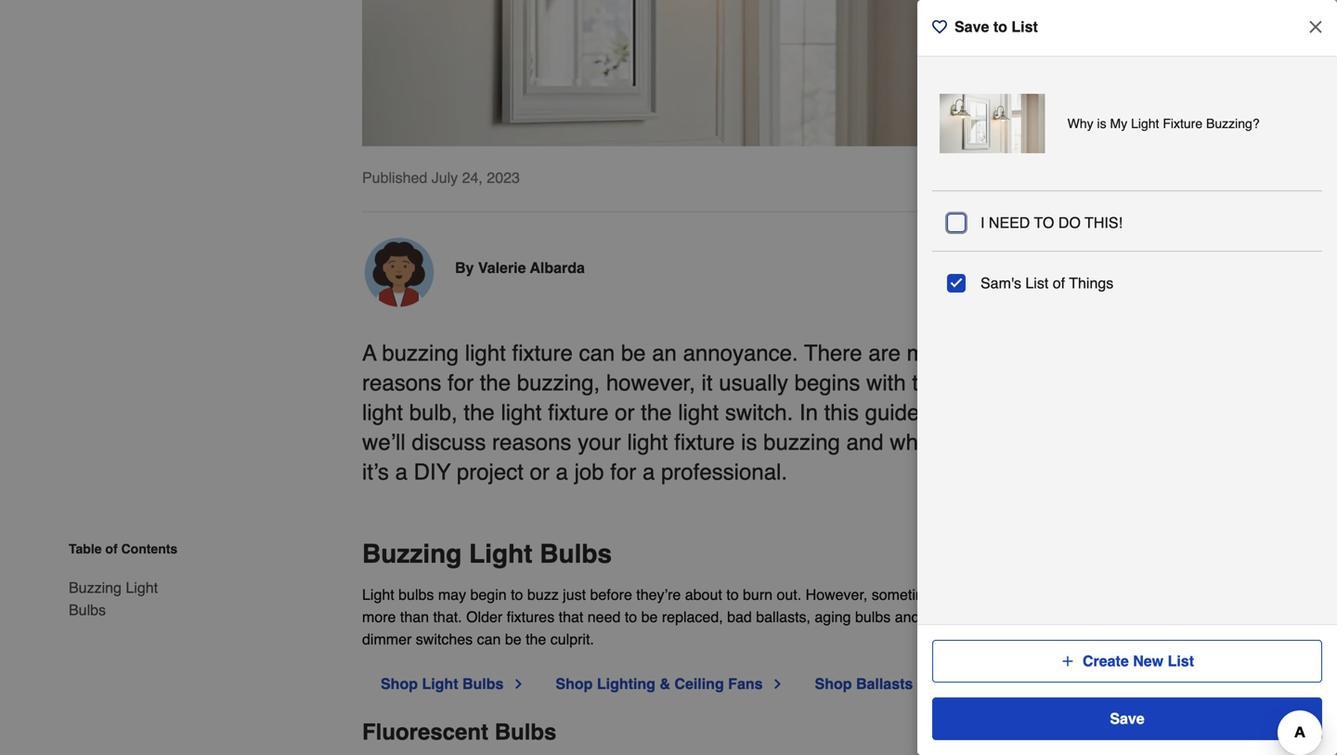 Task type: vqa. For each thing, say whether or not it's contained in the screenshot.
SHOP LIGHT BULBS
yes



Task type: locate. For each thing, give the bounding box(es) containing it.
0 vertical spatial list
[[1012, 18, 1038, 35]]

buzzing light bulbs
[[362, 539, 612, 569], [69, 579, 158, 619]]

and inside a buzzing light fixture can be an annoyance. there are many reasons for the buzzing, however, it usually begins with the light bulb, the light fixture or the light switch. in this guide, we'll discuss reasons your light fixture is buzzing and whether it's a diy project or a job for a professional.
[[847, 430, 884, 455]]

fixture down buzzing, in the left of the page
[[548, 400, 609, 426]]

1 horizontal spatial it's
[[948, 586, 966, 603]]

1 vertical spatial reasons
[[492, 430, 572, 455]]

save right heart outline icon
[[955, 18, 990, 35]]

the down fixtures
[[526, 631, 546, 648]]

and down sometimes
[[895, 609, 920, 626]]

buzzing light bulbs up the begin
[[362, 539, 612, 569]]

0 horizontal spatial a
[[395, 459, 408, 485]]

chevron right image right ballasts
[[921, 677, 936, 692]]

fluorescent
[[362, 720, 489, 745]]

fluorescent bulbs
[[362, 720, 557, 745]]

can inside a buzzing light fixture can be an annoyance. there are many reasons for the buzzing, however, it usually begins with the light bulb, the light fixture or the light switch. in this guide, we'll discuss reasons your light fixture is buzzing and whether it's a diy project or a job for a professional.
[[579, 341, 615, 366]]

light right my at the top of the page
[[1131, 116, 1160, 131]]

0 horizontal spatial of
[[105, 542, 118, 556]]

and inside "light bulbs may begin to buzz just before they're about to burn out. however, sometimes it's more than that. older fixtures that need to be replaced, bad ballasts, aging bulbs and faulty dimmer switches can be the culprit."
[[895, 609, 920, 626]]

sam's
[[981, 274, 1022, 292]]

or right the project
[[530, 459, 550, 485]]

0 horizontal spatial or
[[530, 459, 550, 485]]

to
[[994, 18, 1008, 35], [511, 586, 523, 603], [727, 586, 739, 603], [625, 609, 637, 626]]

be
[[621, 341, 646, 366], [641, 609, 658, 626], [505, 631, 522, 648]]

0 vertical spatial or
[[615, 400, 635, 426]]

0 vertical spatial reasons
[[362, 370, 442, 396]]

buzzing right a
[[382, 341, 459, 366]]

1 horizontal spatial and
[[895, 609, 920, 626]]

0 horizontal spatial save
[[955, 18, 990, 35]]

to right 'need' at the left bottom
[[625, 609, 637, 626]]

0 horizontal spatial buzzing
[[69, 579, 122, 596]]

this
[[824, 400, 859, 426]]

0 horizontal spatial is
[[741, 430, 757, 455]]

can
[[579, 341, 615, 366], [477, 631, 501, 648]]

to left "buzz"
[[511, 586, 523, 603]]

buzzing down in
[[764, 430, 841, 455]]

a bathroom with vanilla walls, a mirror and two allen + roth vanity lights. image
[[362, 0, 975, 146]]

0 vertical spatial be
[[621, 341, 646, 366]]

0 horizontal spatial and
[[847, 430, 884, 455]]

be down fixtures
[[505, 631, 522, 648]]

a left diy
[[395, 459, 408, 485]]

reasons up bulb,
[[362, 370, 442, 396]]

light down contents
[[126, 579, 158, 596]]

light inside "table of contents" element
[[126, 579, 158, 596]]

shop down the dimmer
[[381, 675, 418, 693]]

more
[[362, 609, 396, 626]]

chevron right image for shop lighting & ceiling fans
[[771, 677, 785, 692]]

list right heart outline icon
[[1012, 18, 1038, 35]]

0 vertical spatial of
[[1053, 274, 1065, 292]]

a
[[395, 459, 408, 485], [556, 459, 568, 485], [643, 459, 655, 485]]

1 vertical spatial buzzing
[[69, 579, 122, 596]]

chevron right image inside shop ballasts "link"
[[921, 677, 936, 692]]

fixture
[[1163, 116, 1203, 131]]

shop ballasts
[[815, 675, 913, 693]]

list inside 'button'
[[1168, 653, 1195, 670]]

to up the bad on the bottom right
[[727, 586, 739, 603]]

replaced,
[[662, 609, 723, 626]]

bulbs down chevron right image
[[495, 720, 557, 745]]

for up bulb,
[[448, 370, 474, 396]]

lighting
[[597, 675, 656, 693]]

2 a from the left
[[556, 459, 568, 485]]

save
[[955, 18, 990, 35], [1110, 710, 1145, 727]]

1 vertical spatial of
[[105, 542, 118, 556]]

list
[[1012, 18, 1038, 35], [1026, 274, 1049, 292], [1168, 653, 1195, 670]]

2 vertical spatial list
[[1168, 653, 1195, 670]]

shop for shop light bulbs
[[381, 675, 418, 693]]

why
[[1068, 116, 1094, 131]]

0 horizontal spatial chevron right image
[[771, 677, 785, 692]]

0 vertical spatial is
[[1097, 116, 1107, 131]]

3 a from the left
[[643, 459, 655, 485]]

1 vertical spatial buzzing
[[764, 430, 841, 455]]

1 horizontal spatial buzzing light bulbs
[[362, 539, 612, 569]]

a left job in the left bottom of the page
[[556, 459, 568, 485]]

save down create new list 'button'
[[1110, 710, 1145, 727]]

1 horizontal spatial can
[[579, 341, 615, 366]]

shop for shop lighting & ceiling fans
[[556, 675, 593, 693]]

usually
[[719, 370, 789, 396]]

or up your
[[615, 400, 635, 426]]

buzz
[[527, 586, 559, 603]]

1 vertical spatial bulbs
[[855, 609, 891, 626]]

of right table
[[105, 542, 118, 556]]

diy
[[414, 459, 451, 485]]

buzzing light bulbs link
[[69, 566, 193, 621]]

bulbs down table
[[69, 601, 106, 619]]

1 horizontal spatial reasons
[[492, 430, 572, 455]]

chevron right image for shop ballasts
[[921, 677, 936, 692]]

1 shop from the left
[[381, 675, 418, 693]]

whether
[[890, 430, 969, 455]]

buzzing?
[[1207, 116, 1260, 131]]

1 horizontal spatial save
[[1110, 710, 1145, 727]]

save to list
[[955, 18, 1038, 35]]

0 vertical spatial bulbs
[[399, 586, 434, 603]]

for right job in the left bottom of the page
[[611, 459, 637, 485]]

or
[[615, 400, 635, 426], [530, 459, 550, 485]]

1 vertical spatial buzzing light bulbs
[[69, 579, 158, 619]]

shop lighting & ceiling fans
[[556, 675, 763, 693]]

1 horizontal spatial bulbs
[[855, 609, 891, 626]]

1 horizontal spatial chevron right image
[[921, 677, 936, 692]]

out.
[[777, 586, 802, 603]]

do
[[1059, 214, 1081, 231]]

and down this
[[847, 430, 884, 455]]

be inside a buzzing light fixture can be an annoyance. there are many reasons for the buzzing, however, it usually begins with the light bulb, the light fixture or the light switch. in this guide, we'll discuss reasons your light fixture is buzzing and whether it's a diy project or a job for a professional.
[[621, 341, 646, 366]]

1 vertical spatial is
[[741, 430, 757, 455]]

0 horizontal spatial buzzing
[[382, 341, 459, 366]]

discuss
[[412, 430, 486, 455]]

however,
[[806, 586, 868, 603]]

buzzing down table
[[69, 579, 122, 596]]

0 vertical spatial can
[[579, 341, 615, 366]]

0 horizontal spatial bulbs
[[399, 586, 434, 603]]

with
[[867, 370, 906, 396]]

light
[[1131, 116, 1160, 131], [469, 539, 533, 569], [126, 579, 158, 596], [362, 586, 394, 603], [422, 675, 458, 693]]

1 vertical spatial and
[[895, 609, 920, 626]]

chevron right image right fans
[[771, 677, 785, 692]]

shop left ballasts
[[815, 675, 852, 693]]

job
[[575, 459, 604, 485]]

light up the begin
[[469, 539, 533, 569]]

1 horizontal spatial of
[[1053, 274, 1065, 292]]

reasons up the project
[[492, 430, 572, 455]]

shop inside shop ballasts "link"
[[815, 675, 852, 693]]

0 horizontal spatial can
[[477, 631, 501, 648]]

bulbs up than
[[399, 586, 434, 603]]

2 horizontal spatial shop
[[815, 675, 852, 693]]

bulbs up just on the left bottom of page
[[540, 539, 612, 569]]

buzzing
[[362, 539, 462, 569], [69, 579, 122, 596]]

0 vertical spatial for
[[448, 370, 474, 396]]

buzzing light bulbs down table of contents
[[69, 579, 158, 619]]

create new list button
[[933, 640, 1323, 683]]

a right job in the left bottom of the page
[[643, 459, 655, 485]]

for
[[448, 370, 474, 396], [611, 459, 637, 485]]

plus image
[[1061, 654, 1076, 669]]

can up buzzing, in the left of the page
[[579, 341, 615, 366]]

light right your
[[627, 430, 668, 455]]

annoyance.
[[683, 341, 799, 366]]

fixture up buzzing, in the left of the page
[[512, 341, 573, 366]]

2 horizontal spatial a
[[643, 459, 655, 485]]

1 vertical spatial save
[[1110, 710, 1145, 727]]

buzzing
[[382, 341, 459, 366], [764, 430, 841, 455]]

0 vertical spatial buzzing
[[362, 539, 462, 569]]

fixture up professional. on the bottom of page
[[674, 430, 735, 455]]

to right heart outline icon
[[994, 18, 1008, 35]]

is
[[1097, 116, 1107, 131], [741, 430, 757, 455]]

fixture
[[512, 341, 573, 366], [548, 400, 609, 426], [674, 430, 735, 455]]

of
[[1053, 274, 1065, 292], [105, 542, 118, 556]]

2 chevron right image from the left
[[921, 677, 936, 692]]

shop down culprit.
[[556, 675, 593, 693]]

heart outline image
[[933, 20, 947, 34]]

it's up "faulty" on the right of the page
[[948, 586, 966, 603]]

1 horizontal spatial for
[[611, 459, 637, 485]]

it's down we'll
[[362, 459, 389, 485]]

sam's list of things
[[981, 274, 1114, 292]]

save inside button
[[1110, 710, 1145, 727]]

is left my at the top of the page
[[1097, 116, 1107, 131]]

0 vertical spatial save
[[955, 18, 990, 35]]

1 horizontal spatial shop
[[556, 675, 593, 693]]

2 vertical spatial be
[[505, 631, 522, 648]]

be down they're in the bottom of the page
[[641, 609, 658, 626]]

can down older
[[477, 631, 501, 648]]

bad
[[727, 609, 752, 626]]

shop light bulbs link
[[381, 673, 526, 695]]

it's inside "light bulbs may begin to buzz just before they're about to burn out. however, sometimes it's more than that. older fixtures that need to be replaced, bad ballasts, aging bulbs and faulty dimmer switches can be the culprit."
[[948, 586, 966, 603]]

0 horizontal spatial shop
[[381, 675, 418, 693]]

bulbs
[[540, 539, 612, 569], [69, 601, 106, 619], [463, 675, 504, 693], [495, 720, 557, 745]]

1 vertical spatial it's
[[948, 586, 966, 603]]

1 vertical spatial can
[[477, 631, 501, 648]]

the
[[480, 370, 511, 396], [912, 370, 943, 396], [464, 400, 495, 426], [641, 400, 672, 426], [526, 631, 546, 648]]

light up "more"
[[362, 586, 394, 603]]

0 horizontal spatial buzzing light bulbs
[[69, 579, 158, 619]]

need
[[588, 609, 621, 626]]

0 horizontal spatial it's
[[362, 459, 389, 485]]

1 horizontal spatial buzzing
[[764, 430, 841, 455]]

table of contents element
[[54, 540, 193, 621]]

1 horizontal spatial or
[[615, 400, 635, 426]]

and
[[847, 430, 884, 455], [895, 609, 920, 626]]

buzzing up may
[[362, 539, 462, 569]]

2 shop from the left
[[556, 675, 593, 693]]

bulbs right aging
[[855, 609, 891, 626]]

is down switch.
[[741, 430, 757, 455]]

list right 'new'
[[1168, 653, 1195, 670]]

light down it
[[678, 400, 719, 426]]

that.
[[433, 609, 462, 626]]

0 vertical spatial and
[[847, 430, 884, 455]]

0 vertical spatial buzzing light bulbs
[[362, 539, 612, 569]]

of left things
[[1053, 274, 1065, 292]]

0 vertical spatial it's
[[362, 459, 389, 485]]

1 chevron right image from the left
[[771, 677, 785, 692]]

3 shop from the left
[[815, 675, 852, 693]]

chevron right image inside the shop lighting & ceiling fans link
[[771, 677, 785, 692]]

sometimes
[[872, 586, 944, 603]]

1 horizontal spatial is
[[1097, 116, 1107, 131]]

chevron right image
[[511, 677, 526, 692]]

be left the "an"
[[621, 341, 646, 366]]

aging
[[815, 609, 851, 626]]

1 horizontal spatial a
[[556, 459, 568, 485]]

chevron right image
[[771, 677, 785, 692], [921, 677, 936, 692]]

&
[[660, 675, 671, 693]]

it's
[[362, 459, 389, 485], [948, 586, 966, 603]]

list right sam's
[[1026, 274, 1049, 292]]

heart outline image
[[951, 170, 966, 190]]



Task type: describe. For each thing, give the bounding box(es) containing it.
light up we'll
[[362, 400, 403, 426]]

create
[[1083, 653, 1129, 670]]

0 vertical spatial buzzing
[[382, 341, 459, 366]]

buzzing light bulbs inside "table of contents" element
[[69, 579, 158, 619]]

close image
[[1307, 18, 1325, 36]]

0 horizontal spatial reasons
[[362, 370, 442, 396]]

is inside a buzzing light fixture can be an annoyance. there are many reasons for the buzzing, however, it usually begins with the light bulb, the light fixture or the light switch. in this guide, we'll discuss reasons your light fixture is buzzing and whether it's a diy project or a job for a professional.
[[741, 430, 757, 455]]

table of contents
[[69, 542, 178, 556]]

before
[[590, 586, 632, 603]]

switches
[[416, 631, 473, 648]]

there
[[805, 341, 863, 366]]

the up discuss in the left bottom of the page
[[464, 400, 495, 426]]

i need to do this!
[[981, 214, 1123, 231]]

the inside "light bulbs may begin to buzz just before they're about to burn out. however, sometimes it's more than that. older fixtures that need to be replaced, bad ballasts, aging bulbs and faulty dimmer switches can be the culprit."
[[526, 631, 546, 648]]

shop ballasts link
[[815, 673, 936, 695]]

my
[[1110, 116, 1128, 131]]

1 vertical spatial list
[[1026, 274, 1049, 292]]

however,
[[606, 370, 696, 396]]

bulb,
[[409, 400, 458, 426]]

0 horizontal spatial for
[[448, 370, 474, 396]]

begin
[[470, 586, 507, 603]]

shop light bulbs
[[381, 675, 504, 693]]

ceiling
[[675, 675, 724, 693]]

table
[[69, 542, 102, 556]]

it's inside a buzzing light fixture can be an annoyance. there are many reasons for the buzzing, however, it usually begins with the light bulb, the light fixture or the light switch. in this guide, we'll discuss reasons your light fixture is buzzing and whether it's a diy project or a job for a professional.
[[362, 459, 389, 485]]

item image image
[[940, 94, 1046, 153]]

create new list
[[1083, 653, 1195, 670]]

published july 24, 2023
[[362, 169, 520, 186]]

albarda
[[530, 259, 585, 276]]

than
[[400, 609, 429, 626]]

list for create new list
[[1168, 653, 1195, 670]]

switch.
[[725, 400, 793, 426]]

light down switches on the bottom left of the page
[[422, 675, 458, 693]]

begins
[[795, 370, 860, 396]]

save button
[[933, 698, 1323, 740]]

contents
[[121, 542, 178, 556]]

shop lighting & ceiling fans link
[[556, 673, 785, 695]]

1 vertical spatial or
[[530, 459, 550, 485]]

valerie
[[478, 259, 526, 276]]

light bulbs may begin to buzz just before they're about to burn out. however, sometimes it's more than that. older fixtures that need to be replaced, bad ballasts, aging bulbs and faulty dimmer switches can be the culprit.
[[362, 586, 966, 648]]

2 vertical spatial fixture
[[674, 430, 735, 455]]

july
[[432, 169, 458, 186]]

24,
[[462, 169, 483, 186]]

1 horizontal spatial buzzing
[[362, 539, 462, 569]]

published
[[362, 169, 428, 186]]

0 vertical spatial fixture
[[512, 341, 573, 366]]

dimmer
[[362, 631, 412, 648]]

culprit.
[[551, 631, 594, 648]]

save for save
[[1110, 710, 1145, 727]]

this!
[[1085, 214, 1123, 231]]

to
[[1034, 214, 1055, 231]]

shop for shop ballasts
[[815, 675, 852, 693]]

older
[[466, 609, 503, 626]]

valerie albarda image
[[362, 235, 437, 309]]

we'll
[[362, 430, 406, 455]]

new
[[1133, 653, 1164, 670]]

buzzing inside buzzing light bulbs
[[69, 579, 122, 596]]

can inside "light bulbs may begin to buzz just before they're about to burn out. however, sometimes it's more than that. older fixtures that need to be replaced, bad ballasts, aging bulbs and faulty dimmer switches can be the culprit."
[[477, 631, 501, 648]]

bulbs left chevron right image
[[463, 675, 504, 693]]

the down however,
[[641, 400, 672, 426]]

just
[[563, 586, 586, 603]]

1 a from the left
[[395, 459, 408, 485]]

i
[[981, 214, 985, 231]]

guide,
[[865, 400, 926, 426]]

list for save to list
[[1012, 18, 1038, 35]]

many
[[907, 341, 962, 366]]

1 vertical spatial fixture
[[548, 400, 609, 426]]

by valerie albarda
[[455, 259, 585, 276]]

faulty
[[924, 609, 960, 626]]

buzzing,
[[517, 370, 600, 396]]

fixtures
[[507, 609, 555, 626]]

your
[[578, 430, 621, 455]]

an
[[652, 341, 677, 366]]

the down many
[[912, 370, 943, 396]]

bulbs inside "table of contents" element
[[69, 601, 106, 619]]

ballasts,
[[756, 609, 811, 626]]

project
[[457, 459, 524, 485]]

things
[[1069, 274, 1114, 292]]

about
[[685, 586, 722, 603]]

a buzzing light fixture can be an annoyance. there are many reasons for the buzzing, however, it usually begins with the light bulb, the light fixture or the light switch. in this guide, we'll discuss reasons your light fixture is buzzing and whether it's a diy project or a job for a professional.
[[362, 341, 969, 485]]

may
[[438, 586, 466, 603]]

burn
[[743, 586, 773, 603]]

1 vertical spatial be
[[641, 609, 658, 626]]

ballasts
[[856, 675, 913, 693]]

light down the valerie
[[465, 341, 506, 366]]

that
[[559, 609, 584, 626]]

1 vertical spatial for
[[611, 459, 637, 485]]

why is my light fixture buzzing?
[[1068, 116, 1260, 131]]

in
[[800, 400, 818, 426]]

light inside "light bulbs may begin to buzz just before they're about to burn out. however, sometimes it's more than that. older fixtures that need to be replaced, bad ballasts, aging bulbs and faulty dimmer switches can be the culprit."
[[362, 586, 394, 603]]

by
[[455, 259, 474, 276]]

they're
[[637, 586, 681, 603]]

professional.
[[661, 459, 788, 485]]

save for save to list
[[955, 18, 990, 35]]

light down buzzing, in the left of the page
[[501, 400, 542, 426]]

are
[[869, 341, 901, 366]]

2023
[[487, 169, 520, 186]]

the left buzzing, in the left of the page
[[480, 370, 511, 396]]

a
[[362, 341, 377, 366]]

it
[[702, 370, 713, 396]]

need
[[989, 214, 1030, 231]]

fans
[[728, 675, 763, 693]]



